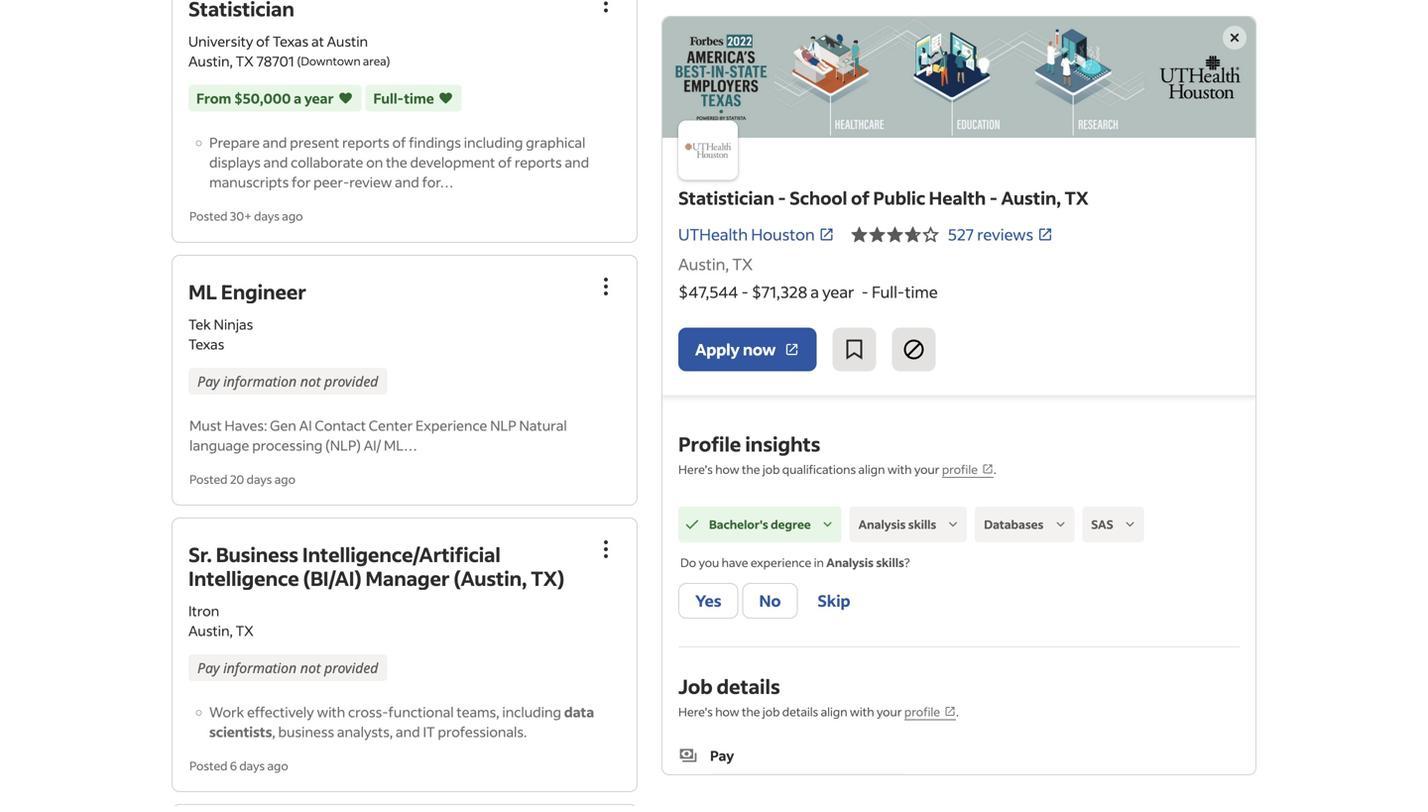 Task type: locate. For each thing, give the bounding box(es) containing it.
skills inside button
[[909, 517, 937, 532]]

gen
[[270, 417, 297, 434]]

analysis right the in
[[827, 555, 874, 571]]

0 horizontal spatial year
[[304, 89, 334, 107]]

78701
[[257, 52, 294, 70]]

2 horizontal spatial with
[[888, 462, 912, 477]]

databases
[[985, 517, 1044, 532]]

business
[[216, 542, 299, 568]]

here's down the profile
[[679, 462, 713, 477]]

6
[[230, 759, 237, 774]]

job details
[[679, 674, 781, 700]]

0 vertical spatial ago
[[282, 208, 303, 224]]

1 vertical spatial including
[[502, 703, 562, 721]]

0 horizontal spatial time
[[404, 89, 434, 107]]

full- down 3.8 out of 5 stars image
[[872, 282, 906, 302]]

year down downtown
[[304, 89, 334, 107]]

0 horizontal spatial profile
[[905, 705, 941, 720]]

not up effectively
[[300, 659, 321, 678]]

ago for business
[[267, 759, 288, 774]]

posted 30+ days ago
[[190, 208, 303, 224]]

20
[[230, 472, 244, 487]]

0 horizontal spatial texas
[[189, 335, 225, 353]]

reports up on
[[342, 134, 390, 151]]

information up effectively
[[223, 659, 297, 678]]

posted 6 days ago
[[190, 759, 288, 774]]

2 here's from the top
[[679, 705, 713, 720]]

with for job details
[[850, 705, 875, 720]]

0 horizontal spatial missing qualification image
[[945, 516, 963, 534]]

missing qualification image right analysis skills
[[945, 516, 963, 534]]

austin, inside university of texas at austin austin, tx 78701 ( downtown area )
[[189, 52, 233, 70]]

2 missing qualification image from the left
[[1122, 516, 1140, 534]]

1 vertical spatial .
[[957, 705, 959, 720]]

ago down , in the left of the page
[[267, 759, 288, 774]]

downtown
[[301, 54, 361, 69]]

0 horizontal spatial full-
[[374, 89, 404, 107]]

3 posted from the top
[[190, 759, 228, 774]]

1 vertical spatial how
[[716, 705, 740, 720]]

1 matches your preference image from the left
[[338, 88, 354, 108]]

527 reviews link
[[948, 224, 1054, 245]]

1 provided from the top
[[325, 372, 378, 391]]

with inside work effectively with cross-functional teams, including data scientists , business analysts, and it professionals.
[[317, 703, 346, 721]]

reviews
[[978, 224, 1034, 245]]

0 vertical spatial including
[[464, 134, 523, 151]]

0 vertical spatial posted
[[190, 208, 228, 224]]

1 vertical spatial profile link
[[905, 705, 957, 721]]

degree
[[771, 517, 811, 532]]

experience
[[751, 555, 812, 571]]

posted 20 days ago
[[190, 472, 296, 487]]

profile
[[942, 462, 978, 477], [905, 705, 941, 720]]

texas
[[273, 32, 309, 50], [189, 335, 225, 353]]

pay up must
[[197, 372, 220, 391]]

527
[[948, 224, 974, 245]]

how down the profile
[[716, 462, 740, 477]]

nlp
[[490, 417, 517, 434]]

uthealth houston
[[679, 224, 815, 245]]

of right development
[[498, 153, 512, 171]]

of inside university of texas at austin austin, tx 78701 ( downtown area )
[[256, 32, 270, 50]]

qualifications
[[783, 462, 856, 477]]

the down profile insights
[[742, 462, 761, 477]]

2 vertical spatial posted
[[190, 759, 228, 774]]

and down graphical
[[565, 153, 590, 171]]

0 vertical spatial days
[[254, 208, 280, 224]]

1 horizontal spatial matches your preference image
[[438, 88, 454, 108]]

time
[[404, 89, 434, 107], [905, 282, 938, 302]]

1 here's from the top
[[679, 462, 713, 477]]

information
[[223, 372, 297, 391], [223, 659, 297, 678]]

for…
[[422, 173, 454, 191]]

not
[[300, 372, 321, 391], [300, 659, 321, 678]]

0 vertical spatial your
[[915, 462, 940, 477]]

missing qualification image
[[1052, 516, 1070, 534]]

1 vertical spatial days
[[247, 472, 272, 487]]

posted left 30+
[[190, 208, 228, 224]]

0 vertical spatial .
[[994, 462, 997, 477]]

1 posted from the top
[[190, 208, 228, 224]]

1 horizontal spatial full-
[[872, 282, 906, 302]]

statistician - school of public health - austin, tx
[[679, 187, 1089, 209]]

$47,544
[[679, 282, 739, 302]]

graphical
[[526, 134, 586, 151]]

1 vertical spatial year
[[823, 282, 855, 302]]

1 vertical spatial skills
[[876, 555, 905, 571]]

posted left 6
[[190, 759, 228, 774]]

profile
[[679, 431, 742, 457]]

job actions for ml engineer is collapsed image
[[594, 275, 618, 298]]

0 vertical spatial not
[[300, 372, 321, 391]]

1 vertical spatial here's
[[679, 705, 713, 720]]

the right on
[[386, 153, 408, 171]]

1 vertical spatial a
[[811, 282, 820, 302]]

health
[[929, 187, 987, 209]]

1 horizontal spatial align
[[859, 462, 886, 477]]

at
[[312, 32, 324, 50]]

0 vertical spatial year
[[304, 89, 334, 107]]

job actions for sr. business intelligence/artificial intelligence (bi/ai) manager (austin, tx) is collapsed image
[[594, 538, 618, 562]]

0 horizontal spatial matches your preference image
[[338, 88, 354, 108]]

days right 6
[[240, 759, 265, 774]]

cross-
[[348, 703, 389, 721]]

1 vertical spatial provided
[[325, 659, 378, 678]]

your
[[915, 462, 940, 477], [877, 705, 902, 720]]

job
[[679, 674, 713, 700]]

provided up contact at the bottom
[[325, 372, 378, 391]]

texas up ( on the left top of page
[[273, 32, 309, 50]]

time up "findings"
[[404, 89, 434, 107]]

1 not from the top
[[300, 372, 321, 391]]

1 vertical spatial time
[[905, 282, 938, 302]]

pay information not provided up gen on the bottom left
[[197, 372, 378, 391]]

pay information not provided for business
[[197, 659, 378, 678]]

including inside work effectively with cross-functional teams, including data scientists , business analysts, and it professionals.
[[502, 703, 562, 721]]

1 information from the top
[[223, 372, 297, 391]]

1 job from the top
[[763, 462, 780, 477]]

0 vertical spatial align
[[859, 462, 886, 477]]

1 vertical spatial reports
[[515, 153, 562, 171]]

of
[[256, 32, 270, 50], [393, 134, 406, 151], [498, 153, 512, 171], [851, 187, 870, 209]]

not for business
[[300, 659, 321, 678]]

$47,544 - $71,328 a year - full-time
[[679, 282, 938, 302]]

including for of
[[464, 134, 523, 151]]

of left public
[[851, 187, 870, 209]]

year right $71,328
[[823, 282, 855, 302]]

1 vertical spatial information
[[223, 659, 297, 678]]

with
[[888, 462, 912, 477], [317, 703, 346, 721], [850, 705, 875, 720]]

reports down graphical
[[515, 153, 562, 171]]

2 information from the top
[[223, 659, 297, 678]]

austin, down itron
[[189, 622, 233, 640]]

0 vertical spatial texas
[[273, 32, 309, 50]]

0 vertical spatial pay
[[197, 372, 220, 391]]

close job details image
[[1223, 26, 1247, 50]]

1 horizontal spatial skills
[[909, 517, 937, 532]]

0 vertical spatial skills
[[909, 517, 937, 532]]

a right $71,328
[[811, 282, 820, 302]]

including left data
[[502, 703, 562, 721]]

0 vertical spatial pay information not provided
[[197, 372, 378, 391]]

here's for profile
[[679, 462, 713, 477]]

pay up "work"
[[197, 659, 220, 678]]

present
[[290, 134, 340, 151]]

analysis up ?
[[859, 517, 906, 532]]

matching qualification image
[[819, 516, 837, 534]]

job down job details
[[763, 705, 780, 720]]

prepare and present reports of findings including graphical displays and collaborate on the development of reports and manuscripts for peer-review and for…
[[209, 134, 590, 191]]

manager
[[366, 566, 450, 591]]

functional
[[389, 703, 454, 721]]

2 vertical spatial the
[[742, 705, 761, 720]]

matches your preference image
[[338, 88, 354, 108], [438, 88, 454, 108]]

)
[[387, 54, 390, 69]]

1 vertical spatial job
[[763, 705, 780, 720]]

1 missing qualification image from the left
[[945, 516, 963, 534]]

0 horizontal spatial with
[[317, 703, 346, 721]]

2 matches your preference image from the left
[[438, 88, 454, 108]]

review
[[349, 173, 392, 191]]

0 vertical spatial a
[[294, 89, 302, 107]]

the down job details
[[742, 705, 761, 720]]

tx inside itron austin, tx
[[236, 622, 254, 640]]

1 horizontal spatial your
[[915, 462, 940, 477]]

not up ai
[[300, 372, 321, 391]]

professionals.
[[438, 723, 527, 741]]

skills
[[909, 517, 937, 532], [876, 555, 905, 571]]

0 vertical spatial profile
[[942, 462, 978, 477]]

posted for ml
[[190, 472, 228, 487]]

here's how the job details align with your
[[679, 705, 905, 720]]

profile insights
[[679, 431, 821, 457]]

0 vertical spatial job
[[763, 462, 780, 477]]

2 job from the top
[[763, 705, 780, 720]]

1 horizontal spatial texas
[[273, 32, 309, 50]]

pay down job details
[[710, 747, 735, 765]]

0 vertical spatial details
[[717, 674, 781, 700]]

job down insights
[[763, 462, 780, 477]]

texas down "tek"
[[189, 335, 225, 353]]

austin,
[[189, 52, 233, 70], [1002, 187, 1062, 209], [679, 254, 729, 274], [189, 622, 233, 640]]

0 horizontal spatial a
[[294, 89, 302, 107]]

2 pay information not provided from the top
[[197, 659, 378, 678]]

days right 20
[[247, 472, 272, 487]]

2 how from the top
[[716, 705, 740, 720]]

matches your preference image down downtown
[[338, 88, 354, 108]]

days for business
[[240, 759, 265, 774]]

1 vertical spatial pay information not provided
[[197, 659, 378, 678]]

2 vertical spatial ago
[[267, 759, 288, 774]]

skills down analysis skills
[[876, 555, 905, 571]]

how for job
[[716, 705, 740, 720]]

0 horizontal spatial your
[[877, 705, 902, 720]]

missing qualification image for analysis skills
[[945, 516, 963, 534]]

including
[[464, 134, 523, 151], [502, 703, 562, 721]]

missing qualification image right sas
[[1122, 516, 1140, 534]]

austin, up $47,544
[[679, 254, 729, 274]]

days right 30+
[[254, 208, 280, 224]]

missing qualification image inside sas button
[[1122, 516, 1140, 534]]

0 vertical spatial analysis
[[859, 517, 906, 532]]

full-time
[[374, 89, 434, 107]]

missing qualification image for sas
[[1122, 516, 1140, 534]]

1 vertical spatial full-
[[872, 282, 906, 302]]

provided up cross-
[[325, 659, 378, 678]]

0 vertical spatial the
[[386, 153, 408, 171]]

and left it on the left of page
[[396, 723, 420, 741]]

0 vertical spatial provided
[[325, 372, 378, 391]]

0 vertical spatial information
[[223, 372, 297, 391]]

1 vertical spatial your
[[877, 705, 902, 720]]

0 vertical spatial here's
[[679, 462, 713, 477]]

of up 78701
[[256, 32, 270, 50]]

texas for austin, tx 78701
[[273, 32, 309, 50]]

0 vertical spatial full-
[[374, 89, 404, 107]]

provided for engineer
[[325, 372, 378, 391]]

how
[[716, 462, 740, 477], [716, 705, 740, 720]]

matches your preference image right full-time
[[438, 88, 454, 108]]

here's down job
[[679, 705, 713, 720]]

1 vertical spatial the
[[742, 462, 761, 477]]

1 horizontal spatial .
[[994, 462, 997, 477]]

including for professionals.
[[502, 703, 562, 721]]

skip button
[[802, 584, 867, 619]]

must haves: gen ai contact center experience nlp natural language processing (nlp) ai/ ml…
[[190, 417, 567, 454]]

0 horizontal spatial details
[[717, 674, 781, 700]]

0 horizontal spatial .
[[957, 705, 959, 720]]

1 vertical spatial ago
[[275, 472, 296, 487]]

pay information not provided up effectively
[[197, 659, 378, 678]]

missing qualification image
[[945, 516, 963, 534], [1122, 516, 1140, 534]]

matching qualification image
[[684, 516, 702, 534]]

ago down processing
[[275, 472, 296, 487]]

including up development
[[464, 134, 523, 151]]

and
[[263, 134, 287, 151], [264, 153, 288, 171], [565, 153, 590, 171], [395, 173, 420, 191], [396, 723, 420, 741]]

and up 'manuscripts'
[[264, 153, 288, 171]]

development
[[410, 153, 496, 171]]

1 horizontal spatial profile
[[942, 462, 978, 477]]

not interested image
[[902, 338, 926, 362]]

including inside prepare and present reports of findings including graphical displays and collaborate on the development of reports and manuscripts for peer-review and for…
[[464, 134, 523, 151]]

intelligence/artificial
[[302, 542, 501, 568]]

business
[[278, 723, 334, 741]]

austin, tx
[[679, 254, 753, 274]]

job
[[763, 462, 780, 477], [763, 705, 780, 720]]

ai
[[299, 417, 312, 434]]

experience
[[416, 417, 488, 434]]

analysis
[[859, 517, 906, 532], [827, 555, 874, 571]]

skills up ?
[[909, 517, 937, 532]]

0 horizontal spatial reports
[[342, 134, 390, 151]]

1 vertical spatial profile
[[905, 705, 941, 720]]

1 horizontal spatial with
[[850, 705, 875, 720]]

must
[[190, 417, 222, 434]]

a
[[294, 89, 302, 107], [811, 282, 820, 302]]

texas inside the tek ninjas texas
[[189, 335, 225, 353]]

bachelor's degree button
[[679, 507, 842, 543]]

sas
[[1092, 517, 1114, 532]]

0 vertical spatial how
[[716, 462, 740, 477]]

- left $71,328
[[742, 282, 749, 302]]

0 vertical spatial time
[[404, 89, 434, 107]]

full- down the )
[[374, 89, 404, 107]]

information up haves:
[[223, 372, 297, 391]]

posted left 20
[[190, 472, 228, 487]]

how for profile
[[716, 462, 740, 477]]

1 how from the top
[[716, 462, 740, 477]]

engineer
[[221, 279, 306, 304]]

1 vertical spatial not
[[300, 659, 321, 678]]

pay
[[197, 372, 220, 391], [197, 659, 220, 678], [710, 747, 735, 765]]

1 horizontal spatial details
[[783, 705, 819, 720]]

1 horizontal spatial missing qualification image
[[1122, 516, 1140, 534]]

2 provided from the top
[[325, 659, 378, 678]]

- up save this job icon
[[862, 282, 869, 302]]

2 not from the top
[[300, 659, 321, 678]]

2 vertical spatial pay
[[710, 747, 735, 765]]

austin, up 'reviews'
[[1002, 187, 1062, 209]]

ago down for
[[282, 208, 303, 224]]

a right $50,000
[[294, 89, 302, 107]]

1 horizontal spatial a
[[811, 282, 820, 302]]

1 vertical spatial align
[[821, 705, 848, 720]]

align for profile insights
[[859, 462, 886, 477]]

pay information not provided
[[197, 372, 378, 391], [197, 659, 378, 678]]

austin, down university
[[189, 52, 233, 70]]

$71,328
[[752, 282, 808, 302]]

1 vertical spatial posted
[[190, 472, 228, 487]]

sr. business intelligence/artificial intelligence (bi/ai) manager (austin, tx) button
[[189, 542, 565, 591]]

2 vertical spatial days
[[240, 759, 265, 774]]

0 vertical spatial profile link
[[942, 462, 994, 478]]

1 pay information not provided from the top
[[197, 372, 378, 391]]

yes button
[[679, 584, 739, 619]]

1 vertical spatial pay
[[197, 659, 220, 678]]

time up not interested icon
[[905, 282, 938, 302]]

2 posted from the top
[[190, 472, 228, 487]]

1 vertical spatial texas
[[189, 335, 225, 353]]

texas inside university of texas at austin austin, tx 78701 ( downtown area )
[[273, 32, 309, 50]]

how down job details
[[716, 705, 740, 720]]

missing qualification image inside analysis skills button
[[945, 516, 963, 534]]

uthealth houston logo image
[[663, 17, 1256, 138], [679, 120, 738, 180]]

0 horizontal spatial align
[[821, 705, 848, 720]]



Task type: describe. For each thing, give the bounding box(es) containing it.
analysis inside analysis skills button
[[859, 517, 906, 532]]

manuscripts
[[209, 173, 289, 191]]

statistician
[[679, 187, 775, 209]]

here's how the job qualifications align with your
[[679, 462, 942, 477]]

1 horizontal spatial time
[[905, 282, 938, 302]]

no
[[760, 591, 781, 611]]

area
[[363, 54, 387, 69]]

apply now button
[[679, 328, 817, 372]]

do
[[681, 555, 697, 571]]

and left present
[[263, 134, 287, 151]]

tek ninjas texas
[[189, 315, 253, 353]]

pay for sr. business intelligence/artificial intelligence (bi/ai) manager (austin, tx)
[[197, 659, 220, 678]]

tx inside university of texas at austin austin, tx 78701 ( downtown area )
[[236, 52, 254, 70]]

posted for sr.
[[190, 759, 228, 774]]

information for engineer
[[223, 372, 297, 391]]

profile link for job details
[[905, 705, 957, 721]]

insights
[[746, 431, 821, 457]]

job actions for statistician is collapsed image
[[594, 0, 618, 15]]

(nlp)
[[326, 436, 361, 454]]

austin
[[327, 32, 368, 50]]

university
[[189, 32, 253, 50]]

and inside work effectively with cross-functional teams, including data scientists , business analysts, and it professionals.
[[396, 723, 420, 741]]

the inside prepare and present reports of findings including graphical displays and collaborate on the development of reports and manuscripts for peer-review and for…
[[386, 153, 408, 171]]

matches your preference image for from $50,000 a year
[[338, 88, 354, 108]]

in
[[814, 555, 824, 571]]

profile link for profile insights
[[942, 462, 994, 478]]

ago for engineer
[[275, 472, 296, 487]]

matches your preference image for full-time
[[438, 88, 454, 108]]

pay for ml engineer
[[197, 372, 220, 391]]

information for business
[[223, 659, 297, 678]]

it
[[423, 723, 435, 741]]

scientists
[[209, 723, 272, 741]]

itron
[[189, 602, 219, 620]]

contact
[[315, 417, 366, 434]]

tx)
[[531, 566, 565, 591]]

uthealth
[[679, 224, 748, 245]]

not for engineer
[[300, 372, 321, 391]]

0 vertical spatial reports
[[342, 134, 390, 151]]

- up 'houston'
[[778, 187, 786, 209]]

intelligence
[[189, 566, 299, 591]]

30+
[[230, 208, 252, 224]]

(
[[297, 54, 301, 69]]

prepare
[[209, 134, 260, 151]]

tek
[[189, 315, 211, 333]]

3.8 out of 5 stars image
[[851, 223, 940, 247]]

databases button
[[976, 507, 1075, 543]]

work effectively with cross-functional teams, including data scientists , business analysts, and it professionals.
[[209, 703, 594, 741]]

job for insights
[[763, 462, 780, 477]]

now
[[743, 339, 776, 360]]

teams,
[[457, 703, 500, 721]]

haves:
[[225, 417, 267, 434]]

profile for profile insights
[[942, 462, 978, 477]]

(austin,
[[454, 566, 527, 591]]

your for job details
[[877, 705, 902, 720]]

austin, inside itron austin, tx
[[189, 622, 233, 640]]

. for details
[[957, 705, 959, 720]]

language
[[190, 436, 249, 454]]

1 horizontal spatial year
[[823, 282, 855, 302]]

effectively
[[247, 703, 314, 721]]

ml engineer button
[[189, 279, 306, 304]]

sr.
[[189, 542, 212, 568]]

apply
[[696, 339, 740, 360]]

bachelor's degree
[[709, 517, 811, 532]]

,
[[272, 723, 275, 741]]

processing
[[252, 436, 323, 454]]

you
[[699, 555, 720, 571]]

yes
[[696, 591, 722, 611]]

sr. business intelligence/artificial intelligence (bi/ai) manager (austin, tx)
[[189, 542, 565, 591]]

analysts,
[[337, 723, 393, 741]]

school
[[790, 187, 848, 209]]

profile for job details
[[905, 705, 941, 720]]

your for profile insights
[[915, 462, 940, 477]]

ninjas
[[214, 315, 253, 333]]

apply now
[[696, 339, 776, 360]]

1 vertical spatial analysis
[[827, 555, 874, 571]]

for
[[292, 173, 311, 191]]

no button
[[743, 584, 798, 619]]

texas for texas
[[189, 335, 225, 353]]

?
[[905, 555, 910, 571]]

the for profile insights
[[742, 462, 761, 477]]

peer-
[[314, 173, 349, 191]]

natural
[[519, 417, 567, 434]]

uthealth houston link
[[679, 223, 835, 247]]

findings
[[409, 134, 461, 151]]

527 reviews
[[948, 224, 1034, 245]]

save this job image
[[843, 338, 867, 362]]

sas button
[[1083, 507, 1145, 543]]

here's for job
[[679, 705, 713, 720]]

. for insights
[[994, 462, 997, 477]]

1 vertical spatial details
[[783, 705, 819, 720]]

provided for business
[[325, 659, 378, 678]]

collaborate
[[291, 153, 364, 171]]

from $50,000 a year
[[196, 89, 334, 107]]

pay information not provided for engineer
[[197, 372, 378, 391]]

skip
[[818, 591, 851, 611]]

data
[[564, 703, 594, 721]]

with for profile insights
[[888, 462, 912, 477]]

- right health
[[990, 187, 998, 209]]

ml engineer
[[189, 279, 306, 304]]

do you have experience in analysis skills ?
[[681, 555, 910, 571]]

(bi/ai)
[[303, 566, 362, 591]]

1 horizontal spatial reports
[[515, 153, 562, 171]]

from
[[196, 89, 231, 107]]

displays
[[209, 153, 261, 171]]

align for job details
[[821, 705, 848, 720]]

of left "findings"
[[393, 134, 406, 151]]

work
[[209, 703, 244, 721]]

job for details
[[763, 705, 780, 720]]

the for job details
[[742, 705, 761, 720]]

$50,000
[[234, 89, 291, 107]]

0 horizontal spatial skills
[[876, 555, 905, 571]]

days for engineer
[[247, 472, 272, 487]]

ml…
[[384, 436, 418, 454]]

and left for…
[[395, 173, 420, 191]]



Task type: vqa. For each thing, say whether or not it's contained in the screenshot.
$43,615
no



